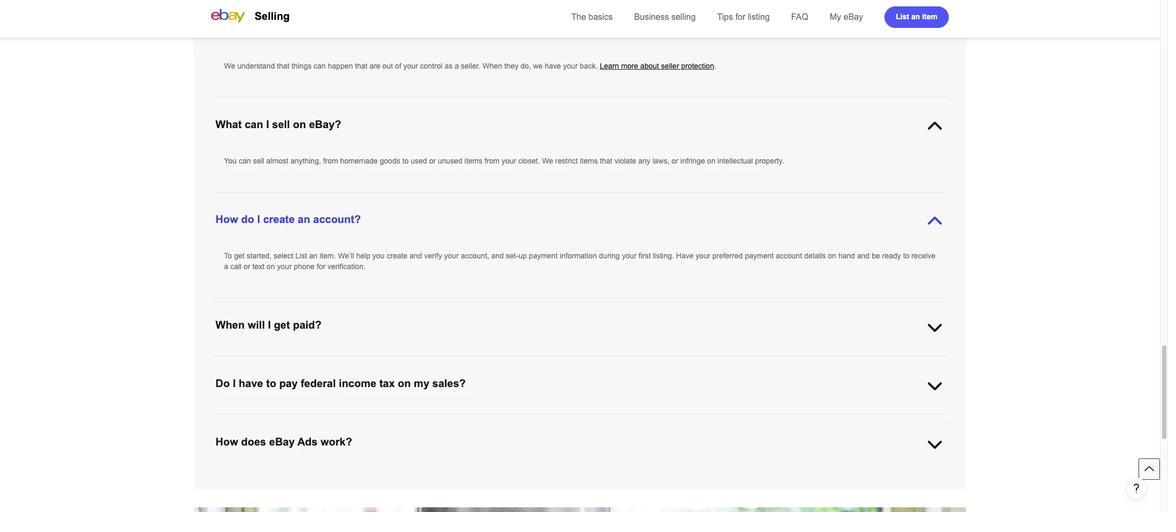 Task type: describe. For each thing, give the bounding box(es) containing it.
0 vertical spatial within
[[741, 357, 760, 366]]

on right it
[[246, 448, 254, 456]]

property.
[[755, 157, 784, 165]]

0 horizontal spatial help
[[272, 474, 286, 483]]

how for how does ebay protect sellers?
[[216, 24, 238, 35]]

0 vertical spatial in
[[861, 416, 867, 424]]

a down impact
[[328, 437, 332, 446]]

account, inside 'after we confirm the buyer's payment has been received, payouts are sent directly to your bank account, monday through friday (excluding bank holidays), within two business days. once a payout is initiated, funds are typically available within 1-3 business days depending on your bank's normal processing time.'
[[542, 357, 571, 366]]

how does ebay protect sellers?
[[216, 24, 378, 35]]

for
[[711, 437, 723, 446]]

tax.
[[534, 448, 546, 456]]

your up billions
[[320, 474, 335, 483]]

that up example,
[[737, 426, 749, 435]]

or inside starting on jan 1, 2022, irs regulations require all businesses that process payments, including online marketplaces like ebay, to issue a form 1099-k for all sellers who receive $600 or more in sales. the new tax reporting requirement may impact your 2022 tax return that you may file in 2023. however, just because you receive a 1099-k doesn't automatically mean that you'll owe taxes on the amount reported on your 1099- k. only goods that are sold for a profit are considered taxable, so you won't owe any taxes on something you sell for less than what you paid for it. for example, if you bought a bike for $1,000 last year, and then sold it on ebay today for $700, that $700 you made would generally not be subject to income tax. check out our
[[834, 416, 840, 424]]

what
[[644, 437, 660, 446]]

0 vertical spatial out
[[383, 62, 393, 70]]

that inside ebay ads can help you build your business on ebay with effective advertising tools that create a meaningful connection between you and ebay's global community of passionate buyers - and help you sell your items faster. stand out among billions of listings on ebay by putting your items in front of interested buyers no matter the size of your budget.
[[500, 474, 513, 483]]

sell left almost at the top left
[[253, 157, 264, 165]]

made
[[375, 448, 394, 456]]

your down between
[[628, 485, 643, 493]]

items down then
[[916, 474, 934, 483]]

does for how does ebay ads work?
[[241, 436, 266, 448]]

$600
[[815, 416, 831, 424]]

you
[[224, 157, 237, 165]]

to down available
[[266, 377, 276, 389]]

are up the today
[[288, 437, 299, 446]]

to inside 'after we confirm the buyer's payment has been received, payouts are sent directly to your bank account, monday through friday (excluding bank holidays), within two business days. once a payout is initiated, funds are typically available within 1-3 business days depending on your bank's normal processing time.'
[[499, 357, 505, 366]]

out inside starting on jan 1, 2022, irs regulations require all businesses that process payments, including online marketplaces like ebay, to issue a form 1099-k for all sellers who receive $600 or more in sales. the new tax reporting requirement may impact your 2022 tax return that you may file in 2023. however, just because you receive a 1099-k doesn't automatically mean that you'll owe taxes on the amount reported on your 1099- k. only goods that are sold for a profit are considered taxable, so you won't owe any taxes on something you sell for less than what you paid for it. for example, if you bought a bike for $1,000 last year, and then sold it on ebay today for $700, that $700 you made would generally not be subject to income tax. check out our
[[571, 448, 582, 456]]

your up profit
[[338, 426, 353, 435]]

0 vertical spatial an
[[911, 12, 920, 21]]

2023.
[[472, 426, 491, 435]]

ebay up faster.
[[224, 474, 241, 483]]

your left closet.
[[502, 157, 516, 165]]

you down "year,"
[[872, 474, 884, 483]]

0 vertical spatial business
[[776, 357, 805, 366]]

1 bank from the left
[[524, 357, 540, 366]]

however,
[[493, 426, 525, 435]]

more inside starting on jan 1, 2022, irs regulations require all businesses that process payments, including online marketplaces like ebay, to issue a form 1099-k for all sellers who receive $600 or more in sales. the new tax reporting requirement may impact your 2022 tax return that you may file in 2023. however, just because you receive a 1099-k doesn't automatically mean that you'll owe taxes on the amount reported on your 1099- k. only goods that are sold for a profit are considered taxable, so you won't owe any taxes on something you sell for less than what you paid for it. for example, if you bought a bike for $1,000 last year, and then sold it on ebay today for $700, that $700 you made would generally not be subject to income tax. check out our
[[842, 416, 859, 424]]

your left control
[[403, 62, 418, 70]]

you right $700
[[361, 448, 373, 456]]

just
[[527, 426, 538, 435]]

that left violate
[[600, 157, 613, 165]]

for inside to get started, select list an item. we'll help you create and verify your account, and set-up payment information during your first listing. have your preferred payment account details on hand and be ready to receive a call or text on your phone for verification.
[[317, 262, 326, 271]]

with
[[399, 474, 412, 483]]

0 horizontal spatial receive
[[585, 426, 609, 435]]

are up bank's at bottom left
[[444, 357, 455, 366]]

for up mean
[[728, 416, 737, 424]]

1 from from the left
[[323, 157, 338, 165]]

my ebay
[[830, 12, 863, 21]]

sell up almost at the top left
[[272, 118, 290, 130]]

sellers
[[749, 416, 771, 424]]

front
[[473, 485, 488, 493]]

account, inside to get started, select list an item. we'll help you create and verify your account, and set-up payment information during your first listing. have your preferred payment account details on hand and be ready to receive a call or text on your phone for verification.
[[461, 251, 489, 260]]

on right listings
[[364, 485, 373, 493]]

your left "first" in the right of the page
[[622, 251, 637, 260]]

faster.
[[224, 485, 245, 493]]

items right unused
[[465, 157, 483, 165]]

global
[[705, 474, 725, 483]]

on left ebay?
[[293, 118, 306, 130]]

goods inside starting on jan 1, 2022, irs regulations require all businesses that process payments, including online marketplaces like ebay, to issue a form 1099-k for all sellers who receive $600 or more in sales. the new tax reporting requirement may impact your 2022 tax return that you may file in 2023. however, just because you receive a 1099-k doesn't automatically mean that you'll owe taxes on the amount reported on your 1099- k. only goods that are sold for a profit are considered taxable, so you won't owe any taxes on something you sell for less than what you paid for it. for example, if you bought a bike for $1,000 last year, and then sold it on ebay today for $700, that $700 you made would generally not be subject to income tax. check out our
[[251, 437, 271, 446]]

your up processing
[[507, 357, 522, 366]]

1 horizontal spatial 1099-
[[702, 416, 721, 424]]

can inside ebay ads can help you build your business on ebay with effective advertising tools that create a meaningful connection between you and ebay's global community of passionate buyers - and help you sell your items faster. stand out among billions of listings on ebay by putting your items in front of interested buyers no matter the size of your budget.
[[258, 474, 270, 483]]

homemade
[[340, 157, 378, 165]]

that left the process
[[434, 416, 447, 424]]

you up our at the bottom of page
[[574, 437, 586, 446]]

laws,
[[653, 157, 670, 165]]

because
[[540, 426, 569, 435]]

create inside to get started, select list an item. we'll help you create and verify your account, and set-up payment information during your first listing. have your preferred payment account details on hand and be ready to receive a call or text on your phone for verification.
[[387, 251, 408, 260]]

once
[[828, 357, 846, 366]]

a inside to get started, select list an item. we'll help you create and verify your account, and set-up payment information during your first listing. have your preferred payment account details on hand and be ready to receive a call or text on your phone for verification.
[[224, 262, 228, 271]]

control
[[420, 62, 443, 70]]

how do i create an account?
[[216, 213, 361, 225]]

on inside 'after we confirm the buyer's payment has been received, payouts are sent directly to your bank account, monday through friday (excluding bank holidays), within two business days. once a payout is initiated, funds are typically available within 1-3 business days depending on your bank's normal processing time.'
[[419, 368, 427, 376]]

unused
[[438, 157, 463, 165]]

do
[[241, 213, 254, 225]]

normal
[[469, 368, 492, 376]]

effective
[[414, 474, 442, 483]]

are right happen
[[370, 62, 380, 70]]

by
[[394, 485, 402, 493]]

0 horizontal spatial taxes
[[507, 437, 525, 446]]

to up doesn't
[[648, 416, 655, 424]]

ads inside ebay ads can help you build your business on ebay with effective advertising tools that create a meaningful connection between you and ebay's global community of passionate buyers - and help you sell your items faster. stand out among billions of listings on ebay by putting your items in front of interested buyers no matter the size of your budget.
[[243, 474, 256, 483]]

a right as
[[455, 62, 459, 70]]

$700
[[342, 448, 359, 456]]

considered
[[366, 437, 402, 446]]

0 horizontal spatial k
[[637, 426, 642, 435]]

your down new
[[897, 426, 912, 435]]

business selling
[[634, 12, 696, 21]]

0 horizontal spatial 1099-
[[618, 426, 637, 435]]

0 vertical spatial we
[[533, 62, 543, 70]]

the inside starting on jan 1, 2022, irs regulations require all businesses that process payments, including online marketplaces like ebay, to issue a form 1099-k for all sellers who receive $600 or more in sales. the new tax reporting requirement may impact your 2022 tax return that you may file in 2023. however, just because you receive a 1099-k doesn't automatically mean that you'll owe taxes on the amount reported on your 1099- k. only goods that are sold for a profit are considered taxable, so you won't owe any taxes on something you sell for less than what you paid for it. for example, if you bought a bike for $1,000 last year, and then sold it on ebay today for $700, that $700 you made would generally not be subject to income tax. check out our
[[817, 426, 827, 435]]

tools
[[482, 474, 498, 483]]

that down profit
[[328, 448, 340, 456]]

are down 2022 in the bottom left of the page
[[353, 437, 363, 446]]

and right -
[[841, 474, 854, 483]]

be inside to get started, select list an item. we'll help you create and verify your account, and set-up payment information during your first listing. have your preferred payment account details on hand and be ready to receive a call or text on your phone for verification.
[[872, 251, 880, 260]]

help, opens dialogs image
[[1131, 483, 1142, 494]]

friday
[[629, 357, 650, 366]]

can right the what
[[245, 118, 263, 130]]

budget.
[[645, 485, 670, 493]]

you can sell almost anything, from homemade goods to used or unused items from your closet. we restrict items that violate any laws, or infringe on intellectual property.
[[224, 157, 784, 165]]

violate
[[615, 157, 636, 165]]

or right used
[[429, 157, 436, 165]]

received,
[[383, 357, 413, 366]]

new
[[906, 416, 920, 424]]

of right community
[[765, 474, 772, 483]]

on up "year,"
[[887, 426, 895, 435]]

understand
[[237, 62, 275, 70]]

1,
[[277, 416, 283, 424]]

when will i get paid?
[[216, 319, 322, 331]]

a left the form
[[676, 416, 680, 424]]

you up "so"
[[422, 426, 434, 435]]

build
[[303, 474, 318, 483]]

ebay,
[[628, 416, 646, 424]]

your down then
[[900, 474, 914, 483]]

what can i sell on ebay?
[[216, 118, 341, 130]]

directly
[[473, 357, 497, 366]]

you right if
[[763, 437, 775, 446]]

0 horizontal spatial create
[[263, 213, 295, 225]]

1 vertical spatial owe
[[477, 437, 490, 446]]

to inside to get started, select list an item. we'll help you create and verify your account, and set-up payment information during your first listing. have your preferred payment account details on hand and be ready to receive a call or text on your phone for verification.
[[903, 251, 909, 260]]

sent
[[457, 357, 471, 366]]

amount
[[830, 426, 855, 435]]

1 may from the left
[[298, 426, 312, 435]]

is
[[878, 357, 884, 366]]

0 vertical spatial any
[[638, 157, 650, 165]]

restrict
[[555, 157, 578, 165]]

can right things
[[314, 62, 326, 70]]

can right you
[[239, 157, 251, 165]]

i for sell
[[266, 118, 269, 130]]

2 horizontal spatial payment
[[745, 251, 774, 260]]

$700,
[[307, 448, 326, 456]]

and left set-
[[491, 251, 504, 260]]

0 vertical spatial the
[[571, 12, 586, 21]]

starting
[[224, 416, 250, 424]]

create inside ebay ads can help you build your business on ebay with effective advertising tools that create a meaningful connection between you and ebay's global community of passionate buyers - and help you sell your items faster. stand out among billions of listings on ebay by putting your items in front of interested buyers no matter the size of your budget.
[[515, 474, 536, 483]]

of left listings
[[331, 485, 337, 493]]

what
[[216, 118, 242, 130]]

your right have
[[696, 251, 710, 260]]

how for how do i create an account?
[[216, 213, 238, 225]]

does for how does ebay protect sellers?
[[241, 24, 266, 35]]

k.
[[224, 437, 231, 446]]

year,
[[874, 437, 890, 446]]

2 bank from the left
[[688, 357, 705, 366]]

ebay right my
[[844, 12, 863, 21]]

faq
[[791, 12, 808, 21]]

1 vertical spatial sold
[[224, 448, 238, 456]]

0 vertical spatial have
[[545, 62, 561, 70]]

intellectual
[[718, 157, 753, 165]]

1 horizontal spatial receive
[[788, 416, 813, 424]]

putting
[[404, 485, 426, 493]]

started,
[[247, 251, 272, 260]]

learn more link
[[672, 485, 711, 493]]

on left hand
[[828, 251, 836, 260]]

your down the payouts
[[429, 368, 444, 376]]

a left bike
[[802, 437, 807, 446]]

for right tips
[[736, 12, 746, 21]]

2 horizontal spatial 1099-
[[914, 426, 933, 435]]

reporting
[[224, 426, 254, 435]]

on right 'text'
[[267, 262, 275, 271]]

0 horizontal spatial buyers
[[534, 485, 556, 493]]

2 horizontal spatial help
[[856, 474, 870, 483]]

you left paid
[[662, 437, 674, 446]]

that left things
[[277, 62, 289, 70]]

to right subject on the left of page
[[499, 448, 505, 456]]

1-
[[319, 368, 325, 376]]

receive inside to get started, select list an item. we'll help you create and verify your account, and set-up payment information during your first listing. have your preferred payment account details on hand and be ready to receive a call or text on your phone for verification.
[[912, 251, 936, 260]]

you up among
[[288, 474, 300, 483]]

first
[[639, 251, 651, 260]]

2 vertical spatial tax
[[374, 426, 384, 435]]

protection
[[681, 62, 714, 70]]

ebay?
[[309, 118, 341, 130]]

text
[[252, 262, 265, 271]]

1 horizontal spatial get
[[274, 319, 290, 331]]

selling
[[672, 12, 696, 21]]

ebay ads can help you build your business on ebay with effective advertising tools that create a meaningful connection between you and ebay's global community of passionate buyers - and help you sell your items faster. stand out among billions of listings on ebay by putting your items in front of interested buyers no matter the size of your budget.
[[224, 474, 934, 493]]

sell inside ebay ads can help you build your business on ebay with effective advertising tools that create a meaningful connection between you and ebay's global community of passionate buyers - and help you sell your items faster. stand out among billions of listings on ebay by putting your items in front of interested buyers no matter the size of your budget.
[[886, 474, 898, 483]]

details
[[804, 251, 826, 260]]

0 vertical spatial learn
[[600, 62, 619, 70]]

has
[[350, 357, 362, 366]]

2 may from the left
[[436, 426, 451, 435]]

account?
[[313, 213, 361, 225]]

list inside to get started, select list an item. we'll help you create and verify your account, and set-up payment information during your first listing. have your preferred payment account details on hand and be ready to receive a call or text on your phone for verification.
[[295, 251, 307, 260]]

1 vertical spatial within
[[298, 368, 317, 376]]

sell inside starting on jan 1, 2022, irs regulations require all businesses that process payments, including online marketplaces like ebay, to issue a form 1099-k for all sellers who receive $600 or more in sales. the new tax reporting requirement may impact your 2022 tax return that you may file in 2023. however, just because you receive a 1099-k doesn't automatically mean that you'll owe taxes on the amount reported on your 1099- k. only goods that are sold for a profit are considered taxable, so you won't owe any taxes on something you sell for less than what you paid for it. for example, if you bought a bike for $1,000 last year, and then sold it on ebay today for $700, that $700 you made would generally not be subject to income tax. check out our
[[588, 437, 599, 446]]

-
[[837, 474, 839, 483]]

ebay's
[[680, 474, 703, 483]]

your down select
[[277, 262, 292, 271]]

and left verify
[[410, 251, 422, 260]]

on left jan
[[252, 416, 260, 424]]

have
[[676, 251, 694, 260]]

0 vertical spatial tax
[[379, 377, 395, 389]]

on up bike
[[807, 426, 815, 435]]

you right "so"
[[443, 437, 455, 446]]

0 vertical spatial goods
[[380, 157, 400, 165]]

2 from from the left
[[485, 157, 500, 165]]

1 horizontal spatial learn
[[672, 485, 691, 493]]

ebay up by
[[379, 474, 396, 483]]

on right "infringe"
[[707, 157, 716, 165]]

that down businesses
[[408, 426, 420, 435]]

would
[[396, 448, 416, 456]]

1 horizontal spatial payment
[[529, 251, 558, 260]]

call
[[230, 262, 242, 271]]

a inside 'after we confirm the buyer's payment has been received, payouts are sent directly to your bank account, monday through friday (excluding bank holidays), within two business days. once a payout is initiated, funds are typically available within 1-3 business days depending on your bank's normal processing time.'
[[848, 357, 852, 366]]

for down impact
[[317, 437, 326, 446]]

requirement
[[256, 426, 296, 435]]

on down made
[[369, 474, 377, 483]]

0 vertical spatial ads
[[297, 436, 318, 448]]

of down tools
[[490, 485, 497, 493]]

bank's
[[446, 368, 467, 376]]

a inside ebay ads can help you build your business on ebay with effective advertising tools that create a meaningful connection between you and ebay's global community of passionate buyers - and help you sell your items faster. stand out among billions of listings on ebay by putting your items in front of interested buyers no matter the size of your budget.
[[538, 474, 542, 483]]

your down effective
[[429, 485, 443, 493]]

1 vertical spatial business
[[332, 368, 361, 376]]

2022,
[[285, 416, 304, 424]]

of left control
[[395, 62, 401, 70]]

among
[[281, 485, 304, 493]]



Task type: locate. For each thing, give the bounding box(es) containing it.
more left the about
[[621, 62, 638, 70]]

you down the marketplaces
[[571, 426, 583, 435]]

business up listings
[[337, 474, 367, 483]]

1 vertical spatial we
[[542, 157, 553, 165]]

0 horizontal spatial when
[[216, 319, 245, 331]]

0 horizontal spatial we
[[242, 357, 252, 366]]

1 horizontal spatial we
[[533, 62, 543, 70]]

an
[[911, 12, 920, 21], [298, 213, 310, 225], [309, 251, 318, 260]]

phone
[[294, 262, 315, 271]]

from left closet.
[[485, 157, 500, 165]]

1 vertical spatial ads
[[243, 474, 256, 483]]

1 vertical spatial an
[[298, 213, 310, 225]]

or
[[429, 157, 436, 165], [672, 157, 678, 165], [244, 262, 250, 271], [834, 416, 840, 424]]

profit
[[334, 437, 351, 446]]

on down depending
[[398, 377, 411, 389]]

a left the "call"
[[224, 262, 228, 271]]

doesn't
[[644, 426, 668, 435]]

1 horizontal spatial owe
[[771, 426, 784, 435]]

business up do i have to pay federal income tax on my sales?
[[332, 368, 361, 376]]

business inside ebay ads can help you build your business on ebay with effective advertising tools that create a meaningful connection between you and ebay's global community of passionate buyers - and help you sell your items faster. stand out among billions of listings on ebay by putting your items in front of interested buyers no matter the size of your budget.
[[337, 474, 367, 483]]

1 horizontal spatial account,
[[542, 357, 571, 366]]

within down buyer's
[[298, 368, 317, 376]]

may down irs
[[298, 426, 312, 435]]

2 vertical spatial create
[[515, 474, 536, 483]]

2 vertical spatial in
[[465, 485, 471, 493]]

1099- up then
[[914, 426, 933, 435]]

create up interested
[[515, 474, 536, 483]]

1 vertical spatial out
[[571, 448, 582, 456]]

days
[[363, 368, 379, 376]]

1 vertical spatial create
[[387, 251, 408, 260]]

1 horizontal spatial out
[[383, 62, 393, 70]]

0 horizontal spatial any
[[492, 437, 504, 446]]

are down after
[[224, 368, 235, 376]]

and inside starting on jan 1, 2022, irs regulations require all businesses that process payments, including online marketplaces like ebay, to issue a form 1099-k for all sellers who receive $600 or more in sales. the new tax reporting requirement may impact your 2022 tax return that you may file in 2023. however, just because you receive a 1099-k doesn't automatically mean that you'll owe taxes on the amount reported on your 1099- k. only goods that are sold for a profit are considered taxable, so you won't owe any taxes on something you sell for less than what you paid for it. for example, if you bought a bike for $1,000 last year, and then sold it on ebay today for $700, that $700 you made would generally not be subject to income tax. check out our
[[893, 437, 905, 446]]

ebay down selling
[[269, 24, 295, 35]]

it
[[240, 448, 244, 456]]

0 vertical spatial sold
[[301, 437, 315, 446]]

check
[[548, 448, 569, 456]]

help inside to get started, select list an item. we'll help you create and verify your account, and set-up payment information during your first listing. have your preferred payment account details on hand and be ready to receive a call or text on your phone for verification.
[[356, 251, 370, 260]]

2 vertical spatial how
[[216, 436, 238, 448]]

help up among
[[272, 474, 286, 483]]

2 horizontal spatial out
[[571, 448, 582, 456]]

the inside ebay ads can help you build your business on ebay with effective advertising tools that create a meaningful connection between you and ebay's global community of passionate buyers - and help you sell your items faster. stand out among billions of listings on ebay by putting your items in front of interested buyers no matter the size of your budget.
[[592, 485, 603, 493]]

buyers left -
[[812, 474, 835, 483]]

2 vertical spatial the
[[592, 485, 603, 493]]

in down advertising at the left bottom of the page
[[465, 485, 471, 493]]

0 horizontal spatial owe
[[477, 437, 490, 446]]

1 horizontal spatial all
[[739, 416, 747, 424]]

owe down who on the bottom of page
[[771, 426, 784, 435]]

how left the do
[[216, 213, 238, 225]]

1 vertical spatial taxes
[[507, 437, 525, 446]]

that right happen
[[355, 62, 368, 70]]

1 horizontal spatial list
[[896, 12, 909, 21]]

for left less
[[601, 437, 610, 446]]

3 how from the top
[[216, 436, 238, 448]]

0 horizontal spatial learn
[[600, 62, 619, 70]]

1 vertical spatial the
[[817, 426, 827, 435]]

1 horizontal spatial .
[[714, 62, 716, 70]]

2 horizontal spatial create
[[515, 474, 536, 483]]

income down days
[[339, 377, 376, 389]]

if
[[757, 437, 761, 446]]

payment left "account"
[[745, 251, 774, 260]]

the basics link
[[571, 12, 613, 21]]

return
[[386, 426, 406, 435]]

an inside to get started, select list an item. we'll help you create and verify your account, and set-up payment information during your first listing. have your preferred payment account details on hand and be ready to receive a call or text on your phone for verification.
[[309, 251, 318, 260]]

business
[[634, 12, 669, 21]]

will
[[248, 319, 265, 331]]

be left "ready"
[[872, 251, 880, 260]]

to
[[402, 157, 409, 165], [903, 251, 909, 260], [499, 357, 505, 366], [266, 377, 276, 389], [648, 416, 655, 424], [499, 448, 505, 456]]

your left back. at the top of the page
[[563, 62, 578, 70]]

for right bike
[[825, 437, 833, 446]]

ready
[[882, 251, 901, 260]]

1 vertical spatial goods
[[251, 437, 271, 446]]

we right 'do,'
[[533, 62, 543, 70]]

0 vertical spatial .
[[714, 62, 716, 70]]

example,
[[725, 437, 755, 446]]

1 horizontal spatial the
[[891, 416, 904, 424]]

income inside starting on jan 1, 2022, irs regulations require all businesses that process payments, including online marketplaces like ebay, to issue a form 1099-k for all sellers who receive $600 or more in sales. the new tax reporting requirement may impact your 2022 tax return that you may file in 2023. however, just because you receive a 1099-k doesn't automatically mean that you'll owe taxes on the amount reported on your 1099- k. only goods that are sold for a profit are considered taxable, so you won't owe any taxes on something you sell for less than what you paid for it. for example, if you bought a bike for $1,000 last year, and then sold it on ebay today for $700, that $700 you made would generally not be subject to income tax. check out our
[[507, 448, 532, 456]]

you up the budget.
[[652, 474, 664, 483]]

verification.
[[328, 262, 366, 271]]

ebay inside starting on jan 1, 2022, irs regulations require all businesses that process payments, including online marketplaces like ebay, to issue a form 1099-k for all sellers who receive $600 or more in sales. the new tax reporting requirement may impact your 2022 tax return that you may file in 2023. however, just because you receive a 1099-k doesn't automatically mean that you'll owe taxes on the amount reported on your 1099- k. only goods that are sold for a profit are considered taxable, so you won't owe any taxes on something you sell for less than what you paid for it. for example, if you bought a bike for $1,000 last year, and then sold it on ebay today for $700, that $700 you made would generally not be subject to income tax. check out our
[[256, 448, 273, 456]]

get inside to get started, select list an item. we'll help you create and verify your account, and set-up payment information during your first listing. have your preferred payment account details on hand and be ready to receive a call or text on your phone for verification.
[[234, 251, 245, 260]]

list an item link
[[885, 6, 949, 28]]

then
[[907, 437, 922, 446]]

0 vertical spatial owe
[[771, 426, 784, 435]]

processing
[[494, 368, 531, 376]]

0 horizontal spatial all
[[385, 416, 392, 424]]

1 vertical spatial in
[[464, 426, 470, 435]]

or inside to get started, select list an item. we'll help you create and verify your account, and set-up payment information during your first listing. have your preferred payment account details on hand and be ready to receive a call or text on your phone for verification.
[[244, 262, 250, 271]]

tax
[[379, 377, 395, 389], [922, 416, 932, 424], [374, 426, 384, 435]]

your
[[403, 62, 418, 70], [563, 62, 578, 70], [502, 157, 516, 165], [444, 251, 459, 260], [622, 251, 637, 260], [696, 251, 710, 260], [277, 262, 292, 271], [507, 357, 522, 366], [429, 368, 444, 376], [338, 426, 353, 435], [897, 426, 912, 435], [320, 474, 335, 483], [900, 474, 914, 483], [429, 485, 443, 493], [628, 485, 643, 493]]

an left item
[[911, 12, 920, 21]]

1 does from the top
[[241, 24, 266, 35]]

irs
[[306, 416, 318, 424]]

my ebay link
[[830, 12, 863, 21]]

my
[[830, 12, 841, 21]]

work?
[[321, 436, 352, 448]]

0 vertical spatial more
[[621, 62, 638, 70]]

sales?
[[432, 377, 466, 389]]

may up "so"
[[436, 426, 451, 435]]

. down the global
[[711, 485, 713, 493]]

0 vertical spatial when
[[483, 62, 502, 70]]

income left tax.
[[507, 448, 532, 456]]

i
[[266, 118, 269, 130], [257, 213, 260, 225], [268, 319, 271, 331], [233, 377, 236, 389]]

0 vertical spatial create
[[263, 213, 295, 225]]

in up the reported
[[861, 416, 867, 424]]

1 horizontal spatial from
[[485, 157, 500, 165]]

1 vertical spatial does
[[241, 436, 266, 448]]

interested
[[499, 485, 532, 493]]

1 horizontal spatial k
[[721, 416, 726, 424]]

1 horizontal spatial the
[[592, 485, 603, 493]]

on
[[293, 118, 306, 130], [707, 157, 716, 165], [828, 251, 836, 260], [267, 262, 275, 271], [419, 368, 427, 376], [398, 377, 411, 389], [252, 416, 260, 424], [807, 426, 815, 435], [887, 426, 895, 435], [527, 437, 535, 446], [246, 448, 254, 456], [369, 474, 377, 483], [364, 485, 373, 493]]

payment up the 3
[[319, 357, 348, 366]]

preferred
[[713, 251, 743, 260]]

0 horizontal spatial the
[[571, 12, 586, 21]]

3
[[325, 368, 330, 376]]

does
[[241, 24, 266, 35], [241, 436, 266, 448]]

online
[[545, 416, 565, 424]]

any inside starting on jan 1, 2022, irs regulations require all businesses that process payments, including online marketplaces like ebay, to issue a form 1099-k for all sellers who receive $600 or more in sales. the new tax reporting requirement may impact your 2022 tax return that you may file in 2023. however, just because you receive a 1099-k doesn't automatically mean that you'll owe taxes on the amount reported on your 1099- k. only goods that are sold for a profit are considered taxable, so you won't owe any taxes on something you sell for less than what you paid for it. for example, if you bought a bike for $1,000 last year, and then sold it on ebay today for $700, that $700 you made would generally not be subject to income tax. check out our
[[492, 437, 504, 446]]

sales.
[[869, 416, 889, 424]]

1 vertical spatial receive
[[788, 416, 813, 424]]

the
[[571, 12, 586, 21], [891, 416, 904, 424]]

sellers?
[[337, 24, 378, 35]]

things
[[292, 62, 312, 70]]

on up my
[[419, 368, 427, 376]]

1 vertical spatial income
[[507, 448, 532, 456]]

i for create
[[257, 213, 260, 225]]

1 horizontal spatial may
[[436, 426, 451, 435]]

you inside to get started, select list an item. we'll help you create and verify your account, and set-up payment information during your first listing. have your preferred payment account details on hand and be ready to receive a call or text on your phone for verification.
[[372, 251, 385, 260]]

your right verify
[[444, 251, 459, 260]]

all up return
[[385, 416, 392, 424]]

won't
[[457, 437, 474, 446]]

the basics
[[571, 12, 613, 21]]

more up amount
[[842, 416, 859, 424]]

and up the budget.
[[666, 474, 678, 483]]

today
[[275, 448, 294, 456]]

regulations
[[320, 416, 357, 424]]

2 vertical spatial receive
[[585, 426, 609, 435]]

0 vertical spatial k
[[721, 416, 726, 424]]

items down advertising at the left bottom of the page
[[445, 485, 463, 493]]

in inside ebay ads can help you build your business on ebay with effective advertising tools that create a meaningful connection between you and ebay's global community of passionate buyers - and help you sell your items faster. stand out among billions of listings on ebay by putting your items in front of interested buyers no matter the size of your budget.
[[465, 485, 471, 493]]

who
[[773, 416, 786, 424]]

can up stand
[[258, 474, 270, 483]]

2 does from the top
[[241, 436, 266, 448]]

holidays),
[[707, 357, 739, 366]]

0 horizontal spatial within
[[298, 368, 317, 376]]

no
[[558, 485, 567, 493]]

create right the do
[[263, 213, 295, 225]]

tips
[[717, 12, 733, 21]]

passionate
[[774, 474, 810, 483]]

something
[[537, 437, 572, 446]]

a right the once
[[848, 357, 852, 366]]

that up interested
[[500, 474, 513, 483]]

1 horizontal spatial bank
[[688, 357, 705, 366]]

how for how does ebay ads work?
[[216, 436, 238, 448]]

from
[[323, 157, 338, 165], [485, 157, 500, 165]]

help
[[356, 251, 370, 260], [272, 474, 286, 483], [856, 474, 870, 483]]

we inside 'after we confirm the buyer's payment has been received, payouts are sent directly to your bank account, monday through friday (excluding bank holidays), within two business days. once a payout is initiated, funds are typically available within 1-3 business days depending on your bank's normal processing time.'
[[242, 357, 252, 366]]

1 horizontal spatial create
[[387, 251, 408, 260]]

from right the anything,
[[323, 157, 338, 165]]

for left it.
[[693, 437, 701, 446]]

typically
[[237, 368, 264, 376]]

starting on jan 1, 2022, irs regulations require all businesses that process payments, including online marketplaces like ebay, to issue a form 1099-k for all sellers who receive $600 or more in sales. the new tax reporting requirement may impact your 2022 tax return that you may file in 2023. however, just because you receive a 1099-k doesn't automatically mean that you'll owe taxes on the amount reported on your 1099- k. only goods that are sold for a profit are considered taxable, so you won't owe any taxes on something you sell for less than what you paid for it. for example, if you bought a bike for $1,000 last year, and then sold it on ebay today for $700, that $700 you made would generally not be subject to income tax. check out our
[[224, 416, 933, 456]]

or right the "call"
[[244, 262, 250, 271]]

1 how from the top
[[216, 24, 238, 35]]

pay
[[279, 377, 298, 389]]

0 horizontal spatial get
[[234, 251, 245, 260]]

of right size
[[620, 485, 626, 493]]

1 horizontal spatial more
[[842, 416, 859, 424]]

account,
[[461, 251, 489, 260], [542, 357, 571, 366]]

mean
[[716, 426, 735, 435]]

automatically
[[670, 426, 714, 435]]

out inside ebay ads can help you build your business on ebay with effective advertising tools that create a meaningful connection between you and ebay's global community of passionate buyers - and help you sell your items faster. stand out among billions of listings on ebay by putting your items in front of interested buyers no matter the size of your budget.
[[268, 485, 279, 493]]

time.
[[533, 368, 549, 376]]

a left meaningful
[[538, 474, 542, 483]]

size
[[605, 485, 618, 493]]

0 vertical spatial get
[[234, 251, 245, 260]]

the inside starting on jan 1, 2022, irs regulations require all businesses that process payments, including online marketplaces like ebay, to issue a form 1099-k for all sellers who receive $600 or more in sales. the new tax reporting requirement may impact your 2022 tax return that you may file in 2023. however, just because you receive a 1099-k doesn't automatically mean that you'll owe taxes on the amount reported on your 1099- k. only goods that are sold for a profit are considered taxable, so you won't owe any taxes on something you sell for less than what you paid for it. for example, if you bought a bike for $1,000 last year, and then sold it on ebay today for $700, that $700 you made would generally not be subject to income tax. check out our
[[891, 416, 904, 424]]

1 vertical spatial k
[[637, 426, 642, 435]]

to
[[224, 251, 232, 260]]

2 how from the top
[[216, 213, 238, 225]]

including
[[514, 416, 543, 424]]

a up less
[[611, 426, 615, 435]]

to left used
[[402, 157, 409, 165]]

0 vertical spatial does
[[241, 24, 266, 35]]

1 horizontal spatial sold
[[301, 437, 315, 446]]

available
[[266, 368, 295, 376]]

that down requirement
[[273, 437, 286, 446]]

we understand that things can happen that are out of your control as a seller. when they do, we have your back. learn more about seller protection .
[[224, 62, 716, 70]]

2 vertical spatial out
[[268, 485, 279, 493]]

bank up time.
[[524, 357, 540, 366]]

0 horizontal spatial sold
[[224, 448, 238, 456]]

0 horizontal spatial goods
[[251, 437, 271, 446]]

1099- down like
[[618, 426, 637, 435]]

for right the today
[[296, 448, 305, 456]]

paid
[[676, 437, 691, 446]]

account, left set-
[[461, 251, 489, 260]]

0 vertical spatial list
[[896, 12, 909, 21]]

we
[[224, 62, 235, 70], [542, 157, 553, 165]]

0 vertical spatial receive
[[912, 251, 936, 260]]

0 horizontal spatial income
[[339, 377, 376, 389]]

items right the restrict on the top of page
[[580, 157, 598, 165]]

1 vertical spatial get
[[274, 319, 290, 331]]

ebay down requirement
[[269, 436, 295, 448]]

sell down "year,"
[[886, 474, 898, 483]]

taxes up the bought
[[787, 426, 804, 435]]

1 vertical spatial we
[[242, 357, 252, 366]]

1 vertical spatial tax
[[922, 416, 932, 424]]

0 horizontal spatial have
[[239, 377, 263, 389]]

0 horizontal spatial we
[[224, 62, 235, 70]]

1 horizontal spatial we
[[542, 157, 553, 165]]

and right hand
[[857, 251, 870, 260]]

payment inside 'after we confirm the buyer's payment has been received, payouts are sent directly to your bank account, monday through friday (excluding bank holidays), within two business days. once a payout is initiated, funds are typically available within 1-3 business days depending on your bank's normal processing time.'
[[319, 357, 348, 366]]

1 vertical spatial how
[[216, 213, 238, 225]]

bike
[[809, 437, 822, 446]]

1 vertical spatial when
[[216, 319, 245, 331]]

between
[[621, 474, 650, 483]]

almost
[[266, 157, 289, 165]]

1 vertical spatial have
[[239, 377, 263, 389]]

ebay left by
[[375, 485, 392, 493]]

any down however,
[[492, 437, 504, 446]]

1 vertical spatial account,
[[542, 357, 571, 366]]

i for get
[[268, 319, 271, 331]]

1 horizontal spatial within
[[741, 357, 760, 366]]

1 horizontal spatial buyers
[[812, 474, 835, 483]]

receive right "ready"
[[912, 251, 936, 260]]

1 horizontal spatial when
[[483, 62, 502, 70]]

on down just
[[527, 437, 535, 446]]

payment
[[529, 251, 558, 260], [745, 251, 774, 260], [319, 357, 348, 366]]

goods left used
[[380, 157, 400, 165]]

be
[[872, 251, 880, 260], [463, 448, 471, 456]]

stand
[[247, 485, 266, 493]]

1 horizontal spatial ads
[[297, 436, 318, 448]]

more
[[693, 485, 711, 493]]

been
[[364, 357, 381, 366]]

community
[[727, 474, 763, 483]]

sold up $700,
[[301, 437, 315, 446]]

1 horizontal spatial help
[[356, 251, 370, 260]]

receive down the marketplaces
[[585, 426, 609, 435]]

receive right who on the bottom of page
[[788, 416, 813, 424]]

0 horizontal spatial may
[[298, 426, 312, 435]]

2 horizontal spatial the
[[817, 426, 827, 435]]

be inside starting on jan 1, 2022, irs regulations require all businesses that process payments, including online marketplaces like ebay, to issue a form 1099-k for all sellers who receive $600 or more in sales. the new tax reporting requirement may impact your 2022 tax return that you may file in 2023. however, just because you receive a 1099-k doesn't automatically mean that you'll owe taxes on the amount reported on your 1099- k. only goods that are sold for a profit are considered taxable, so you won't owe any taxes on something you sell for less than what you paid for it. for example, if you bought a bike for $1,000 last year, and then sold it on ebay today for $700, that $700 you made would generally not be subject to income tax. check out our
[[463, 448, 471, 456]]

the down $600
[[817, 426, 827, 435]]

protect
[[298, 24, 334, 35]]

out
[[383, 62, 393, 70], [571, 448, 582, 456], [268, 485, 279, 493]]

ads up stand
[[243, 474, 256, 483]]

0 vertical spatial taxes
[[787, 426, 804, 435]]

1 all from the left
[[385, 416, 392, 424]]

connection
[[583, 474, 619, 483]]

last
[[860, 437, 872, 446]]

or right "laws,"
[[672, 157, 678, 165]]

get
[[234, 251, 245, 260], [274, 319, 290, 331]]

verify
[[424, 251, 442, 260]]

the inside 'after we confirm the buyer's payment has been received, payouts are sent directly to your bank account, monday through friday (excluding bank holidays), within two business days. once a payout is initiated, funds are typically available within 1-3 business days depending on your bank's normal processing time.'
[[280, 357, 291, 366]]

1 vertical spatial buyers
[[534, 485, 556, 493]]

ads down impact
[[297, 436, 318, 448]]

we right closet.
[[542, 157, 553, 165]]

1 vertical spatial .
[[711, 485, 713, 493]]

0 horizontal spatial more
[[621, 62, 638, 70]]

infringe
[[681, 157, 705, 165]]

2 all from the left
[[739, 416, 747, 424]]

up
[[519, 251, 527, 260]]

1 vertical spatial the
[[891, 416, 904, 424]]

1 horizontal spatial goods
[[380, 157, 400, 165]]



Task type: vqa. For each thing, say whether or not it's contained in the screenshot.
does
yes



